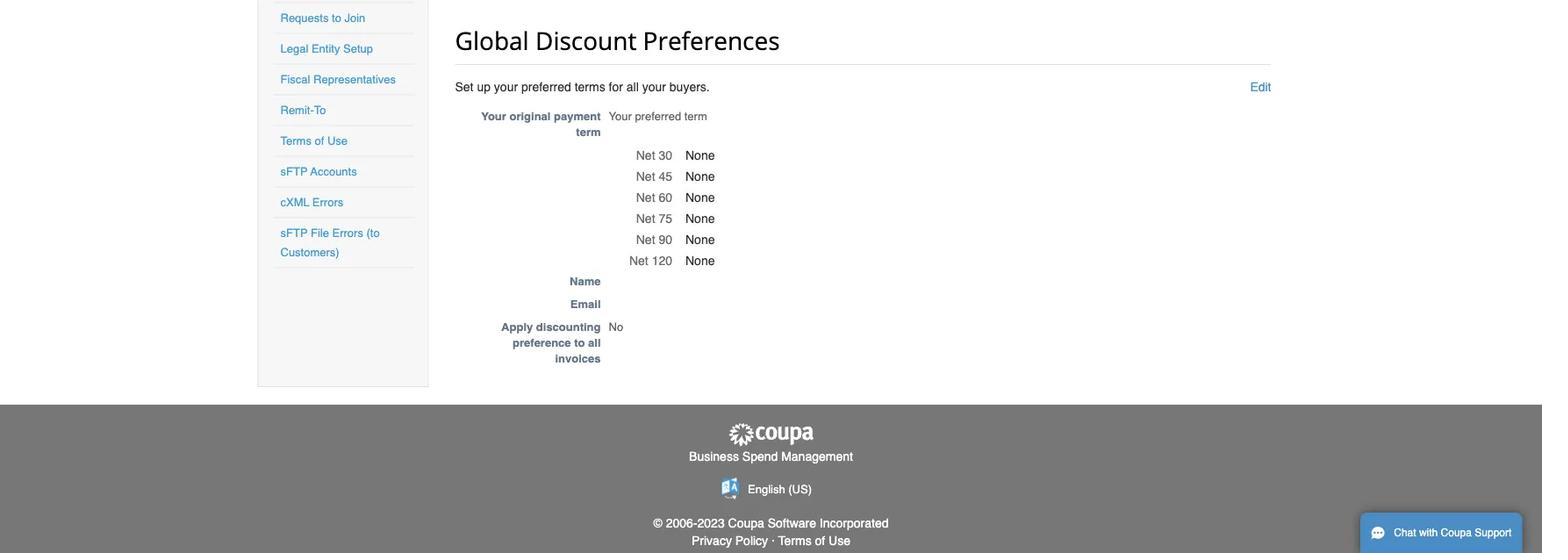Task type: vqa. For each thing, say whether or not it's contained in the screenshot.


Task type: describe. For each thing, give the bounding box(es) containing it.
invoices
[[555, 352, 601, 365]]

setup
[[343, 42, 373, 55]]

0 horizontal spatial to
[[332, 11, 341, 25]]

file
[[311, 227, 329, 240]]

with
[[1420, 527, 1439, 539]]

requests to join
[[281, 11, 366, 25]]

1 your from the left
[[494, 80, 518, 94]]

set
[[455, 80, 474, 94]]

discount
[[536, 24, 637, 57]]

remit-
[[281, 104, 314, 117]]

customers)
[[281, 246, 340, 259]]

preferences
[[643, 24, 780, 57]]

global discount preferences
[[455, 24, 780, 57]]

net 30
[[636, 148, 673, 163]]

legal entity setup
[[281, 42, 373, 55]]

net 45
[[636, 170, 673, 184]]

net 75
[[636, 212, 673, 226]]

net 120
[[630, 254, 673, 268]]

sftp file errors (to customers) link
[[281, 227, 380, 259]]

2023
[[698, 516, 725, 530]]

30
[[659, 148, 673, 163]]

accounts
[[311, 165, 357, 178]]

sftp file errors (to customers)
[[281, 227, 380, 259]]

120
[[652, 254, 673, 268]]

of for terms of use link to the left
[[315, 134, 324, 148]]

net 90
[[636, 233, 673, 247]]

net for net 45
[[636, 170, 656, 184]]

60
[[659, 191, 673, 205]]

set up your preferred terms for all your buyers.
[[455, 80, 710, 94]]

errors inside sftp file errors (to customers)
[[332, 227, 363, 240]]

apply discounting preference to all invoices no
[[502, 320, 624, 365]]

legal
[[281, 42, 309, 55]]

edit
[[1251, 80, 1272, 94]]

remit-to
[[281, 104, 326, 117]]

none for net 90
[[686, 233, 715, 247]]

2006-
[[666, 516, 698, 530]]

requests
[[281, 11, 329, 25]]

discounting
[[536, 320, 601, 333]]

join
[[345, 11, 366, 25]]

english
[[748, 483, 786, 496]]

software
[[768, 516, 817, 530]]

global
[[455, 24, 529, 57]]

remit-to link
[[281, 104, 326, 117]]

up
[[477, 80, 491, 94]]

75
[[659, 212, 673, 226]]

none for net 30
[[686, 148, 715, 163]]

terms of use for the bottom terms of use link
[[779, 534, 851, 548]]

terms
[[575, 80, 606, 94]]

policy
[[736, 534, 768, 548]]

net for net 90
[[636, 233, 656, 247]]

1 vertical spatial term
[[576, 125, 601, 138]]

support
[[1476, 527, 1512, 539]]

incorporated
[[820, 516, 889, 530]]

cxml errors
[[281, 196, 344, 209]]

original
[[510, 109, 551, 123]]

chat with coupa support
[[1395, 527, 1512, 539]]

email
[[571, 297, 601, 311]]

coupa inside button
[[1442, 527, 1473, 539]]

of for the bottom terms of use link
[[815, 534, 826, 548]]



Task type: locate. For each thing, give the bounding box(es) containing it.
net left '45'
[[636, 170, 656, 184]]

preferred
[[522, 80, 572, 94], [635, 109, 682, 123]]

use for the bottom terms of use link
[[829, 534, 851, 548]]

buyers.
[[670, 80, 710, 94]]

coupa supplier portal image
[[728, 422, 815, 447]]

1 horizontal spatial terms of use link
[[779, 534, 851, 548]]

your down up
[[481, 109, 507, 123]]

1 vertical spatial sftp
[[281, 227, 308, 240]]

2 sftp from the top
[[281, 227, 308, 240]]

none right '45'
[[686, 170, 715, 184]]

1 vertical spatial errors
[[332, 227, 363, 240]]

1 your from the left
[[481, 109, 507, 123]]

preference
[[513, 336, 571, 349]]

privacy
[[692, 534, 732, 548]]

1 vertical spatial to
[[574, 336, 585, 349]]

net left 90
[[636, 233, 656, 247]]

all up invoices
[[588, 336, 601, 349]]

to up invoices
[[574, 336, 585, 349]]

1 sftp from the top
[[281, 165, 308, 178]]

net for net 120
[[630, 254, 649, 268]]

use up accounts
[[328, 134, 348, 148]]

term
[[685, 109, 708, 123], [576, 125, 601, 138]]

to left the join
[[332, 11, 341, 25]]

all inside apply discounting preference to all invoices no
[[588, 336, 601, 349]]

privacy policy
[[692, 534, 768, 548]]

edit link
[[1251, 78, 1272, 96]]

terms of use link down software
[[779, 534, 851, 548]]

(to
[[367, 227, 380, 240]]

net left 30
[[636, 148, 656, 163]]

no
[[609, 320, 624, 333]]

use
[[328, 134, 348, 148], [829, 534, 851, 548]]

errors down accounts
[[313, 196, 344, 209]]

to
[[332, 11, 341, 25], [574, 336, 585, 349]]

0 vertical spatial to
[[332, 11, 341, 25]]

use down incorporated
[[829, 534, 851, 548]]

net left 75
[[636, 212, 656, 226]]

of
[[315, 134, 324, 148], [815, 534, 826, 548]]

your down the for at the left top
[[609, 109, 632, 123]]

net for net 60
[[636, 191, 656, 205]]

0 vertical spatial terms of use
[[281, 134, 348, 148]]

errors
[[313, 196, 344, 209], [332, 227, 363, 240]]

terms of use
[[281, 134, 348, 148], [779, 534, 851, 548]]

0 horizontal spatial terms of use link
[[281, 134, 348, 148]]

1 horizontal spatial term
[[685, 109, 708, 123]]

sftp for sftp file errors (to customers)
[[281, 227, 308, 240]]

1 vertical spatial terms of use
[[779, 534, 851, 548]]

privacy policy link
[[692, 534, 768, 548]]

use for terms of use link to the left
[[328, 134, 348, 148]]

cxml errors link
[[281, 196, 344, 209]]

chat with coupa support button
[[1361, 513, 1523, 553]]

your
[[481, 109, 507, 123], [609, 109, 632, 123]]

2 your from the left
[[609, 109, 632, 123]]

requests to join link
[[281, 11, 366, 25]]

sftp accounts
[[281, 165, 357, 178]]

0 horizontal spatial preferred
[[522, 80, 572, 94]]

4 none from the top
[[686, 212, 715, 226]]

0 vertical spatial term
[[685, 109, 708, 123]]

fiscal representatives link
[[281, 73, 396, 86]]

spend
[[743, 449, 778, 463]]

1 horizontal spatial preferred
[[635, 109, 682, 123]]

1 none from the top
[[686, 148, 715, 163]]

term down payment
[[576, 125, 601, 138]]

0 vertical spatial all
[[627, 80, 639, 94]]

0 vertical spatial terms
[[281, 134, 312, 148]]

sftp up customers)
[[281, 227, 308, 240]]

0 horizontal spatial your
[[481, 109, 507, 123]]

1 horizontal spatial of
[[815, 534, 826, 548]]

fiscal
[[281, 73, 310, 86]]

terms down remit-
[[281, 134, 312, 148]]

(us)
[[789, 483, 812, 496]]

coupa right with
[[1442, 527, 1473, 539]]

1 horizontal spatial to
[[574, 336, 585, 349]]

none for net 75
[[686, 212, 715, 226]]

none for net 60
[[686, 191, 715, 205]]

sftp up cxml
[[281, 165, 308, 178]]

90
[[659, 233, 673, 247]]

©
[[654, 516, 663, 530]]

payment
[[554, 109, 601, 123]]

net for net 75
[[636, 212, 656, 226]]

terms of use down software
[[779, 534, 851, 548]]

0 horizontal spatial all
[[588, 336, 601, 349]]

0 horizontal spatial terms of use
[[281, 134, 348, 148]]

terms down software
[[779, 534, 812, 548]]

preferred up net 30
[[635, 109, 682, 123]]

your left buyers.
[[643, 80, 666, 94]]

entity
[[312, 42, 340, 55]]

name
[[570, 275, 601, 288]]

2 none from the top
[[686, 170, 715, 184]]

1 horizontal spatial terms
[[779, 534, 812, 548]]

6 none from the top
[[686, 254, 715, 268]]

sftp accounts link
[[281, 165, 357, 178]]

45
[[659, 170, 673, 184]]

0 horizontal spatial use
[[328, 134, 348, 148]]

net for net 30
[[636, 148, 656, 163]]

0 horizontal spatial of
[[315, 134, 324, 148]]

1 horizontal spatial coupa
[[1442, 527, 1473, 539]]

your
[[494, 80, 518, 94], [643, 80, 666, 94]]

all right the for at the left top
[[627, 80, 639, 94]]

1 horizontal spatial terms of use
[[779, 534, 851, 548]]

0 vertical spatial sftp
[[281, 165, 308, 178]]

preferred up original
[[522, 80, 572, 94]]

1 horizontal spatial your
[[609, 109, 632, 123]]

none right 60
[[686, 191, 715, 205]]

0 horizontal spatial term
[[576, 125, 601, 138]]

net left 120
[[630, 254, 649, 268]]

1 vertical spatial all
[[588, 336, 601, 349]]

management
[[782, 449, 853, 463]]

coupa up policy
[[729, 516, 765, 530]]

0 vertical spatial preferred
[[522, 80, 572, 94]]

0 vertical spatial of
[[315, 134, 324, 148]]

preferred inside your original payment term your preferred term
[[635, 109, 682, 123]]

0 vertical spatial terms of use link
[[281, 134, 348, 148]]

apply
[[502, 320, 533, 333]]

legal entity setup link
[[281, 42, 373, 55]]

to
[[314, 104, 326, 117]]

© 2006-2023 coupa software incorporated
[[654, 516, 889, 530]]

representatives
[[314, 73, 396, 86]]

english (us)
[[748, 483, 812, 496]]

fiscal representatives
[[281, 73, 396, 86]]

of down software
[[815, 534, 826, 548]]

terms of use link up sftp accounts link on the top of page
[[281, 134, 348, 148]]

1 horizontal spatial your
[[643, 80, 666, 94]]

none for net 45
[[686, 170, 715, 184]]

none right 120
[[686, 254, 715, 268]]

cxml
[[281, 196, 310, 209]]

net left 60
[[636, 191, 656, 205]]

sftp
[[281, 165, 308, 178], [281, 227, 308, 240]]

of down to
[[315, 134, 324, 148]]

1 vertical spatial preferred
[[635, 109, 682, 123]]

1 vertical spatial terms
[[779, 534, 812, 548]]

1 horizontal spatial all
[[627, 80, 639, 94]]

term down buyers.
[[685, 109, 708, 123]]

2 your from the left
[[643, 80, 666, 94]]

sftp for sftp accounts
[[281, 165, 308, 178]]

sftp inside sftp file errors (to customers)
[[281, 227, 308, 240]]

none right 75
[[686, 212, 715, 226]]

for
[[609, 80, 623, 94]]

terms of use for terms of use link to the left
[[281, 134, 348, 148]]

coupa
[[729, 516, 765, 530], [1442, 527, 1473, 539]]

1 horizontal spatial use
[[829, 534, 851, 548]]

errors left (to
[[332, 227, 363, 240]]

your right up
[[494, 80, 518, 94]]

terms of use link
[[281, 134, 348, 148], [779, 534, 851, 548]]

none for net 120
[[686, 254, 715, 268]]

0 horizontal spatial terms
[[281, 134, 312, 148]]

to inside apply discounting preference to all invoices no
[[574, 336, 585, 349]]

business
[[689, 449, 739, 463]]

chat
[[1395, 527, 1417, 539]]

none
[[686, 148, 715, 163], [686, 170, 715, 184], [686, 191, 715, 205], [686, 212, 715, 226], [686, 233, 715, 247], [686, 254, 715, 268]]

terms of use up sftp accounts link on the top of page
[[281, 134, 348, 148]]

5 none from the top
[[686, 233, 715, 247]]

3 none from the top
[[686, 191, 715, 205]]

1 vertical spatial terms of use link
[[779, 534, 851, 548]]

none right 90
[[686, 233, 715, 247]]

0 vertical spatial errors
[[313, 196, 344, 209]]

net 60
[[636, 191, 673, 205]]

business spend management
[[689, 449, 853, 463]]

terms
[[281, 134, 312, 148], [779, 534, 812, 548]]

your original payment term your preferred term
[[481, 109, 708, 138]]

0 horizontal spatial coupa
[[729, 516, 765, 530]]

all
[[627, 80, 639, 94], [588, 336, 601, 349]]

1 vertical spatial of
[[815, 534, 826, 548]]

0 vertical spatial use
[[328, 134, 348, 148]]

net
[[636, 148, 656, 163], [636, 170, 656, 184], [636, 191, 656, 205], [636, 212, 656, 226], [636, 233, 656, 247], [630, 254, 649, 268]]

0 horizontal spatial your
[[494, 80, 518, 94]]

none right 30
[[686, 148, 715, 163]]

1 vertical spatial use
[[829, 534, 851, 548]]



